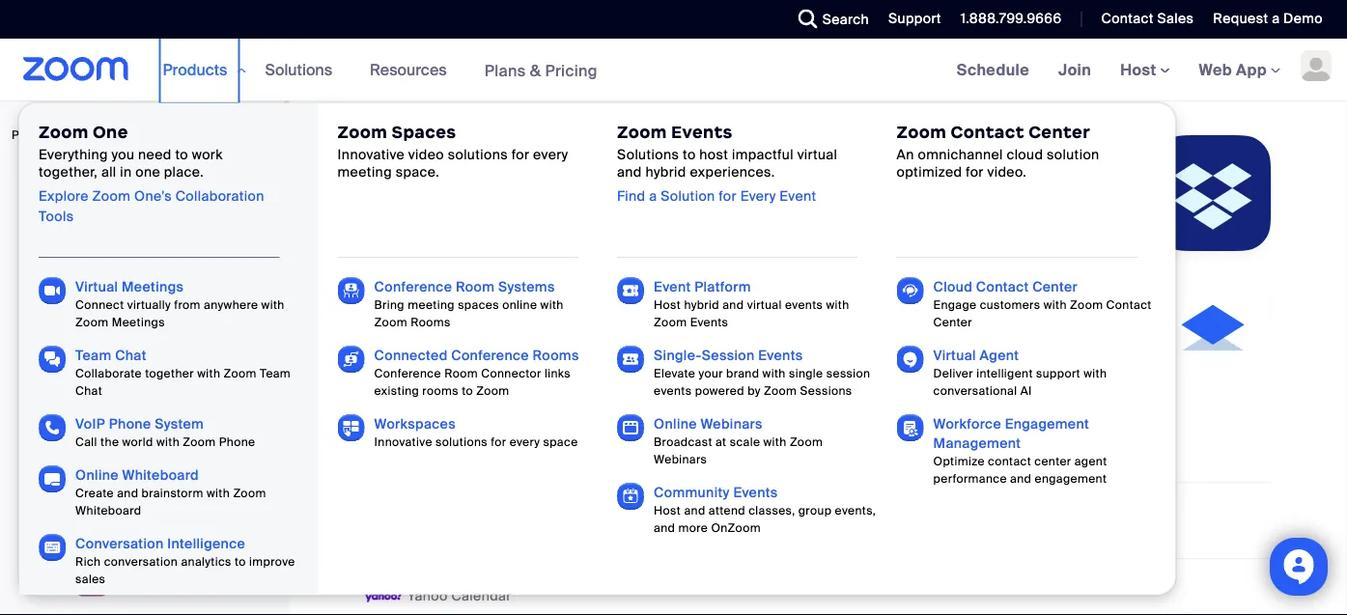 Task type: vqa. For each thing, say whether or not it's contained in the screenshot.


Task type: locate. For each thing, give the bounding box(es) containing it.
virtual for virtual meetings
[[75, 277, 118, 295]]

with inside online whiteboard create and brainstorm with zoom whiteboard
[[206, 485, 230, 500]]

host for event platform
[[654, 297, 681, 312]]

calendars for enables meetings to be scheduled using outlook calendars
[[926, 496, 993, 514]]

with inside the virtual agent deliver intelligent support with conversational ai
[[1084, 366, 1107, 381]]

1 horizontal spatial chat
[[115, 346, 146, 364]]

banner
[[0, 39, 1348, 615]]

meetings down the powered
[[656, 419, 717, 437]]

0 vertical spatial event
[[779, 187, 816, 204]]

1 vertical spatial meeting
[[407, 297, 454, 312]]

products
[[163, 59, 227, 80]]

zoom inside online whiteboard create and brainstorm with zoom whiteboard
[[233, 485, 266, 500]]

contact sales link
[[1087, 0, 1199, 39], [1102, 10, 1194, 28]]

solutions right products dropdown button
[[265, 59, 332, 80]]

virtual inside virtual meetings connect virtually from anywhere with zoom meetings
[[75, 277, 118, 295]]

1 horizontal spatial online
[[654, 414, 697, 432]]

0 horizontal spatial rooms
[[410, 314, 450, 329]]

with right customers
[[1043, 297, 1067, 312]]

0 vertical spatial using
[[831, 419, 867, 437]]

0 vertical spatial every
[[533, 145, 568, 163]]

center inside zoom contact center an omnichannel cloud solution optimized for video.
[[1028, 121, 1090, 142]]

meetings up virtual meetings icon
[[33, 254, 95, 271]]

1 vertical spatial host
[[654, 297, 681, 312]]

virtual agent image
[[897, 345, 924, 372]]

events down event platform link
[[690, 314, 728, 329]]

1 horizontal spatial team
[[259, 366, 290, 381]]

rooms
[[410, 314, 450, 329], [532, 346, 579, 364]]

host
[[699, 145, 728, 163]]

zoom inside virtual meetings connect virtually from anywhere with zoom meetings
[[75, 314, 108, 329]]

using for outlook
[[831, 496, 867, 514]]

1 vertical spatial whiteboard
[[75, 503, 141, 518]]

ai
[[1020, 383, 1032, 398]]

hybrid inside "event platform host hybrid and virtual events with zoom events"
[[684, 297, 719, 312]]

rooms up connected
[[410, 314, 450, 329]]

marketplace image
[[764, 122, 1348, 401]]

zoom inside zoom spaces innovative video solutions for every meeting space.
[[337, 121, 387, 142]]

0 vertical spatial webinars
[[33, 294, 95, 312]]

enables left community
[[599, 496, 652, 514]]

calendars down performance
[[926, 496, 993, 514]]

1 vertical spatial be
[[738, 496, 755, 514]]

events up host
[[671, 121, 733, 142]]

0 vertical spatial room
[[455, 277, 494, 295]]

hybrid up the solution
[[645, 163, 686, 181]]

innovative left video
[[337, 145, 404, 163]]

0 horizontal spatial online
[[75, 466, 118, 483]]

1 using from the top
[[831, 419, 867, 437]]

zoom inside cloud contact center engage customers with zoom contact center
[[1070, 297, 1103, 312]]

0 vertical spatial events
[[785, 297, 823, 312]]

2 scheduled from the top
[[758, 496, 827, 514]]

1 vertical spatial events
[[654, 383, 692, 398]]

meetings up virtually
[[121, 277, 183, 295]]

classes,
[[748, 503, 795, 518]]

integration
[[365, 358, 477, 385]]

enables left "broadcast"
[[599, 419, 652, 437]]

1 vertical spatial enables
[[599, 496, 652, 514]]

2 personal from the top
[[33, 416, 91, 434]]

1 vertical spatial webinars
[[700, 414, 762, 432]]

contacts
[[95, 375, 155, 393]]

1 horizontal spatial virtual
[[797, 145, 837, 163]]

phone down virtual meetings icon
[[33, 335, 75, 353]]

conference down connected
[[374, 366, 441, 381]]

zoom inside conference room systems bring meeting spaces online with zoom rooms
[[374, 314, 407, 329]]

center for zoom
[[1028, 121, 1090, 142]]

webinars up team chat icon
[[33, 294, 95, 312]]

be for google
[[738, 419, 755, 437]]

zoom inside voip phone system call the world with zoom phone
[[182, 434, 215, 449]]

host inside "event platform host hybrid and virtual events with zoom events"
[[654, 297, 681, 312]]

with inside team chat collaborate together with zoom team chat
[[197, 366, 220, 381]]

solutions inside workspaces innovative solutions for every space
[[435, 434, 487, 449]]

single-session events image
[[617, 345, 644, 372]]

online inside online webinars broadcast at scale with zoom webinars
[[654, 414, 697, 432]]

cloud contact center engage customers with zoom contact center
[[933, 277, 1152, 329]]

room inside connected conference rooms conference room connector links existing rooms to zoom
[[444, 366, 478, 381]]

1.888.799.9666 button
[[946, 0, 1067, 39], [961, 10, 1062, 28]]

virtual
[[797, 145, 837, 163], [747, 297, 782, 312]]

with right the together
[[197, 366, 220, 381]]

personal devices link
[[0, 406, 284, 444]]

zoom inside "event platform host hybrid and virtual events with zoom events"
[[654, 314, 687, 329]]

with up session
[[826, 297, 849, 312]]

0 vertical spatial solutions
[[265, 59, 332, 80]]

0 vertical spatial team
[[75, 346, 111, 364]]

every inside workspaces innovative solutions for every space
[[509, 434, 540, 449]]

workspaces link
[[374, 414, 455, 432]]

online for online webinars
[[654, 414, 697, 432]]

enables meetings to be scheduled using outlook calendars
[[599, 496, 993, 514]]

to inside "zoom one everything you need to work together, all in one place. explore zoom one's collaboration tools"
[[175, 145, 188, 163]]

outlook
[[871, 496, 922, 514]]

0 vertical spatial phone
[[33, 335, 75, 353]]

0 horizontal spatial events
[[654, 383, 692, 398]]

analytics
[[181, 554, 231, 569]]

1 vertical spatial solutions
[[617, 145, 679, 163]]

be up onzoom
[[738, 496, 755, 514]]

0 vertical spatial calendar
[[459, 435, 519, 453]]

events
[[785, 297, 823, 312], [654, 383, 692, 398]]

event platform host hybrid and virtual events with zoom events
[[654, 277, 849, 329]]

a left the demo at the top right of page
[[1272, 10, 1280, 28]]

conversation intelligence link
[[75, 534, 245, 552]]

1 vertical spatial rooms
[[532, 346, 579, 364]]

conference up connector at left
[[451, 346, 529, 364]]

1 horizontal spatial solutions
[[617, 145, 679, 163]]

community events host and attend classes, group events, and more onzoom
[[654, 483, 876, 535]]

webinars
[[33, 294, 95, 312], [700, 414, 762, 432], [654, 452, 707, 467]]

and
[[617, 163, 642, 181], [722, 297, 744, 312], [1010, 471, 1031, 486], [117, 485, 138, 500], [684, 503, 705, 518], [654, 520, 675, 535]]

with right support
[[1084, 366, 1107, 381]]

you
[[111, 145, 134, 163]]

zoom up everything
[[38, 121, 88, 142]]

team chat link
[[75, 346, 146, 364]]

virtual inside "event platform host hybrid and virtual events with zoom events"
[[747, 297, 782, 312]]

zoom inside "single-session events elevate your brand with single session events powered by zoom sessions"
[[764, 383, 797, 398]]

personal down team chat icon
[[33, 375, 91, 393]]

calendars for enables meetings to be scheduled using google calendars
[[922, 419, 990, 437]]

yahoo calendar image
[[365, 578, 404, 615]]

hybrid down event platform link
[[684, 297, 719, 312]]

0 horizontal spatial meeting
[[337, 163, 392, 181]]

together
[[145, 366, 194, 381]]

0 vertical spatial innovative
[[337, 145, 404, 163]]

hybrid inside "zoom events solutions to host impactful virtual and hybrid experiences. find a solution for every event"
[[645, 163, 686, 181]]

0 vertical spatial meetings
[[33, 254, 95, 271]]

support link
[[874, 0, 946, 39], [889, 10, 942, 28]]

0 vertical spatial scheduled
[[758, 419, 827, 437]]

personal inside personal devices link
[[33, 416, 91, 434]]

agent
[[1074, 454, 1107, 469]]

2 vertical spatial phone
[[219, 434, 255, 449]]

conference room systems link
[[374, 277, 555, 295]]

events inside "event platform host hybrid and virtual events with zoom events"
[[690, 314, 728, 329]]

meeting
[[337, 163, 392, 181], [407, 297, 454, 312]]

zoom down sessions
[[790, 434, 823, 449]]

0 horizontal spatial a
[[649, 187, 657, 204]]

session
[[826, 366, 870, 381]]

1 horizontal spatial google
[[871, 419, 919, 437]]

to left host
[[682, 145, 696, 163]]

center down the "engage"
[[933, 314, 972, 329]]

every down plans & pricing on the top of page
[[533, 145, 568, 163]]

1 horizontal spatial app
[[1237, 59, 1267, 80]]

0 vertical spatial hybrid
[[645, 163, 686, 181]]

find
[[617, 187, 645, 204]]

1 horizontal spatial virtual
[[933, 346, 976, 364]]

meetings for enables meetings to be scheduled using outlook calendars
[[656, 496, 717, 514]]

by
[[747, 383, 760, 398]]

1 vertical spatial team
[[259, 366, 290, 381]]

online whiteboard create and brainstorm with zoom whiteboard
[[75, 466, 266, 518]]

one
[[92, 121, 128, 142]]

with down the systems
[[540, 297, 563, 312]]

personal inside "personal contacts" link
[[33, 375, 91, 393]]

support
[[1036, 366, 1080, 381]]

scheduled up onzoom
[[758, 496, 827, 514]]

and inside "event platform host hybrid and virtual events with zoom events"
[[722, 297, 744, 312]]

0 vertical spatial chat
[[115, 346, 146, 364]]

community
[[654, 483, 730, 501]]

1 personal from the top
[[33, 375, 91, 393]]

google
[[871, 419, 919, 437], [407, 435, 456, 453]]

personal
[[33, 375, 91, 393], [33, 416, 91, 434]]

omnichannel
[[918, 145, 1003, 163]]

personal for personal contacts
[[33, 375, 91, 393]]

0 horizontal spatial event
[[654, 277, 691, 295]]

calendar for yahoo calendar
[[452, 587, 512, 605]]

phone
[[33, 335, 75, 353], [108, 414, 151, 432], [219, 434, 255, 449]]

virtual meetings image
[[38, 277, 65, 304]]

1 meetings from the top
[[656, 419, 717, 437]]

1 scheduled from the top
[[758, 419, 827, 437]]

center for cloud
[[1032, 277, 1078, 295]]

innovative down workspaces link
[[374, 434, 432, 449]]

web app button
[[1199, 59, 1281, 80]]

1 vertical spatial meetings
[[656, 496, 717, 514]]

zoom inside online webinars broadcast at scale with zoom webinars
[[790, 434, 823, 449]]

solutions
[[447, 145, 508, 163], [435, 434, 487, 449]]

events down the elevate
[[654, 383, 692, 398]]

conversation
[[75, 534, 163, 552]]

1 be from the top
[[738, 419, 755, 437]]

voip phone system image
[[38, 414, 65, 441]]

1 horizontal spatial a
[[1272, 10, 1280, 28]]

scheduled down sessions
[[758, 419, 827, 437]]

join
[[1059, 59, 1092, 80]]

with right "anywhere"
[[261, 297, 284, 312]]

rooms inside conference room systems bring meeting spaces online with zoom rooms
[[410, 314, 450, 329]]

using left "outlook"
[[831, 496, 867, 514]]

chat up the collaborate
[[115, 346, 146, 364]]

1 vertical spatial phone
[[108, 414, 151, 432]]

1 horizontal spatial rooms
[[532, 346, 579, 364]]

resources
[[370, 59, 447, 80]]

0 vertical spatial rooms
[[410, 314, 450, 329]]

engagement
[[1035, 471, 1107, 486]]

webinars up at
[[700, 414, 762, 432]]

event right event platform 'icon' at the left top of page
[[654, 277, 691, 295]]

and down contact
[[1010, 471, 1031, 486]]

1 vertical spatial calendars
[[926, 496, 993, 514]]

events inside "event platform host hybrid and virtual events with zoom events"
[[785, 297, 823, 312]]

2 horizontal spatial phone
[[219, 434, 255, 449]]

optimize
[[933, 454, 985, 469]]

1 vertical spatial using
[[831, 496, 867, 514]]

team up the collaborate
[[75, 346, 111, 364]]

zoom down bring at left
[[374, 314, 407, 329]]

0 horizontal spatial virtual
[[75, 277, 118, 295]]

virtual down platform
[[747, 297, 782, 312]]

virtual right impactful
[[797, 145, 837, 163]]

community events image
[[617, 483, 644, 510]]

innovative inside workspaces innovative solutions for every space
[[374, 434, 432, 449]]

host down contact sales
[[1121, 59, 1161, 80]]

conference
[[374, 277, 452, 295], [451, 346, 529, 364], [374, 366, 441, 381]]

to up onzoom
[[721, 496, 734, 514]]

rooms up links on the bottom of the page
[[532, 346, 579, 364]]

bring
[[374, 297, 404, 312]]

to inside "zoom events solutions to host impactful virtual and hybrid experiences. find a solution for every event"
[[682, 145, 696, 163]]

1 vertical spatial solutions
[[435, 434, 487, 449]]

2 enables from the top
[[599, 496, 652, 514]]

cloud contact center image
[[897, 277, 924, 304]]

performance
[[933, 471, 1007, 486]]

1 vertical spatial event
[[654, 277, 691, 295]]

2 be from the top
[[738, 496, 755, 514]]

1 vertical spatial online
[[75, 466, 118, 483]]

cloud contact center link
[[933, 277, 1078, 295]]

solutions
[[265, 59, 332, 80], [617, 145, 679, 163]]

event
[[779, 187, 816, 204], [654, 277, 691, 295]]

center up the solution
[[1028, 121, 1090, 142]]

meetings up more
[[656, 496, 717, 514]]

1 vertical spatial room
[[444, 366, 478, 381]]

0 vertical spatial center
[[1028, 121, 1090, 142]]

online
[[654, 414, 697, 432], [75, 466, 118, 483]]

profile
[[33, 213, 76, 231]]

a right 'find'
[[649, 187, 657, 204]]

1 vertical spatial innovative
[[374, 434, 432, 449]]

zoom down "anywhere"
[[223, 366, 256, 381]]

0 vertical spatial calendars
[[922, 419, 990, 437]]

zoom left spaces
[[337, 121, 387, 142]]

app right the web
[[1237, 59, 1267, 80]]

virtual inside the virtual agent deliver intelligent support with conversational ai
[[933, 346, 976, 364]]

events up classes,
[[733, 483, 778, 501]]

schedule
[[957, 59, 1030, 80]]

0 vertical spatial personal
[[33, 375, 91, 393]]

schedule link
[[943, 39, 1044, 100]]

0 horizontal spatial chat
[[75, 383, 102, 398]]

chat down the collaborate
[[75, 383, 102, 398]]

2 meetings from the top
[[656, 496, 717, 514]]

0 horizontal spatial phone
[[33, 335, 75, 353]]

phone up online whiteboard create and brainstorm with zoom whiteboard
[[219, 434, 255, 449]]

events up "single"
[[758, 346, 803, 364]]

improve
[[249, 554, 295, 569]]

zoom down connector at left
[[476, 383, 509, 398]]

single-
[[654, 346, 701, 364]]

for left moving
[[511, 145, 529, 163]]

products button
[[163, 39, 246, 100]]

broadcast
[[654, 434, 712, 449]]

0 vertical spatial conference
[[374, 277, 452, 295]]

zoom inside zoom contact center an omnichannel cloud solution optimized for video.
[[897, 121, 946, 142]]

0 horizontal spatial solutions
[[265, 59, 332, 80]]

video
[[408, 145, 444, 163]]

google calendar
[[407, 435, 519, 453]]

with right the scale
[[763, 434, 786, 449]]

1 vertical spatial meetings
[[121, 277, 183, 295]]

meeting down conference room systems link
[[407, 297, 454, 312]]

meetings down virtually
[[111, 314, 165, 329]]

profile picture image
[[1301, 50, 1332, 81]]

0 vertical spatial solutions
[[447, 145, 508, 163]]

to left work
[[175, 145, 188, 163]]

zoom down the all at the top left of the page
[[92, 187, 130, 204]]

contact
[[988, 454, 1031, 469]]

conference up bring at left
[[374, 277, 452, 295]]

for left video.
[[966, 163, 984, 181]]

to left the improve
[[234, 554, 246, 569]]

0 vertical spatial meetings
[[656, 419, 717, 437]]

1 horizontal spatial events
[[785, 297, 823, 312]]

are
[[507, 149, 535, 171]]

1 horizontal spatial meeting
[[407, 297, 454, 312]]

0 vertical spatial virtual
[[75, 277, 118, 295]]

0 vertical spatial a
[[1272, 10, 1280, 28]]

zoom down system
[[182, 434, 215, 449]]

0 horizontal spatial virtual
[[747, 297, 782, 312]]

request a demo
[[1214, 10, 1323, 28]]

create
[[75, 485, 113, 500]]

a inside "zoom events solutions to host impactful virtual and hybrid experiences. find a solution for every event"
[[649, 187, 657, 204]]

webinars down "broadcast"
[[654, 452, 707, 467]]

meetings for enables meetings to be scheduled using google calendars
[[656, 419, 717, 437]]

virtual up connect
[[75, 277, 118, 295]]

phone inside personal menu menu
[[33, 335, 75, 353]]

zoom inside "zoom events solutions to host impactful virtual and hybrid experiences. find a solution for every event"
[[617, 121, 667, 142]]

online for online whiteboard
[[75, 466, 118, 483]]

conversation intelligence image
[[38, 534, 65, 561]]

1 horizontal spatial event
[[779, 187, 816, 204]]

whiteboard
[[122, 466, 198, 483], [75, 503, 141, 518]]

call
[[75, 434, 97, 449]]

to up 'find'
[[605, 149, 622, 171]]

and inside "zoom events solutions to host impactful virtual and hybrid experiences. find a solution for every event"
[[617, 163, 642, 181]]

with inside "event platform host hybrid and virtual events with zoom events"
[[826, 297, 849, 312]]

1 vertical spatial scheduled
[[758, 496, 827, 514]]

1 vertical spatial virtual
[[933, 346, 976, 364]]

1 vertical spatial a
[[649, 187, 657, 204]]

meeting left space.
[[337, 163, 392, 181]]

with down system
[[156, 434, 179, 449]]

solutions inside "zoom events solutions to host impactful virtual and hybrid experiences. find a solution for every event"
[[617, 145, 679, 163]]

event right every
[[779, 187, 816, 204]]

online inside online whiteboard create and brainstorm with zoom whiteboard
[[75, 466, 118, 483]]

workspaces image
[[337, 414, 364, 441]]

for left space
[[490, 434, 506, 449]]

zoom up 'find'
[[617, 121, 667, 142]]

search button
[[784, 0, 874, 39]]

find a solution for every event link
[[617, 187, 816, 204]]

for
[[511, 145, 529, 163], [966, 163, 984, 181], [719, 187, 736, 204], [490, 434, 506, 449]]

app up 'find'
[[627, 149, 661, 171]]

1 vertical spatial calendar
[[452, 587, 512, 605]]

0 vertical spatial virtual
[[797, 145, 837, 163]]

single-session events elevate your brand with single session events powered by zoom sessions
[[654, 346, 870, 398]]

event platform link
[[654, 277, 751, 295]]

meeting inside conference room systems bring meeting spaces online with zoom rooms
[[407, 297, 454, 312]]

solutions button
[[265, 39, 341, 100]]

2 vertical spatial webinars
[[654, 452, 707, 467]]

google down virtual agent icon
[[871, 419, 919, 437]]

calendar right yahoo
[[452, 587, 512, 605]]

0 vertical spatial meeting
[[337, 163, 392, 181]]

plans
[[485, 60, 526, 80]]

online up "broadcast"
[[654, 414, 697, 432]]

1 vertical spatial personal
[[33, 416, 91, 434]]

to right the rooms
[[461, 383, 473, 398]]

and down platform
[[722, 297, 744, 312]]

personal contacts
[[33, 375, 155, 393]]

0 horizontal spatial app
[[627, 149, 661, 171]]

host down community
[[654, 503, 681, 518]]

workforce
[[933, 414, 1001, 432]]

0 vertical spatial be
[[738, 419, 755, 437]]

1 enables from the top
[[599, 419, 652, 437]]

0 vertical spatial host
[[1121, 59, 1161, 80]]

using for google
[[831, 419, 867, 437]]

zoom right by
[[764, 383, 797, 398]]

solutions up marketplace
[[447, 145, 508, 163]]

0 vertical spatial online
[[654, 414, 697, 432]]

zoom inside team chat collaborate together with zoom team chat
[[223, 366, 256, 381]]

system
[[154, 414, 203, 432]]

whiteboard down create
[[75, 503, 141, 518]]

zoom spaces innovative video solutions for every meeting space.
[[337, 121, 568, 181]]

1 vertical spatial hybrid
[[684, 297, 719, 312]]

1 horizontal spatial phone
[[108, 414, 151, 432]]

conference room systems image
[[337, 277, 364, 304]]

center up customers
[[1032, 277, 1078, 295]]

2 vertical spatial host
[[654, 503, 681, 518]]

an
[[897, 145, 914, 163]]

host inside the community events host and attend classes, group events, and more onzoom
[[654, 503, 681, 518]]

1 vertical spatial virtual
[[747, 297, 782, 312]]

1 vertical spatial center
[[1032, 277, 1078, 295]]

for inside workspaces innovative solutions for every space
[[490, 434, 506, 449]]

0 vertical spatial enables
[[599, 419, 652, 437]]

every left space
[[509, 434, 540, 449]]

zoom down connect
[[75, 314, 108, 329]]

solutions down workspaces
[[435, 434, 487, 449]]

1.888.799.9666 button up schedule link
[[961, 10, 1062, 28]]

using
[[831, 419, 867, 437], [831, 496, 867, 514]]

with right "brand"
[[762, 366, 786, 381]]

0 vertical spatial app
[[1237, 59, 1267, 80]]

personal up call
[[33, 416, 91, 434]]

center
[[1028, 121, 1090, 142], [1032, 277, 1078, 295], [933, 314, 972, 329]]

enables for enables meetings to be scheduled using google calendars
[[599, 419, 652, 437]]

1 vertical spatial app
[[627, 149, 661, 171]]

for down the 'experiences.'
[[719, 187, 736, 204]]

2 using from the top
[[831, 496, 867, 514]]

1 vertical spatial every
[[509, 434, 540, 449]]

online up create
[[75, 466, 118, 483]]

room down connected conference rooms link
[[444, 366, 478, 381]]

host right event platform 'icon' at the left top of page
[[654, 297, 681, 312]]

solution
[[660, 187, 715, 204]]

with inside "single-session events elevate your brand with single session events powered by zoom sessions"
[[762, 366, 786, 381]]



Task type: describe. For each thing, give the bounding box(es) containing it.
app inside "meetings" navigation
[[1237, 59, 1267, 80]]

zoom contact center an omnichannel cloud solution optimized for video.
[[897, 121, 1099, 181]]

moving
[[539, 149, 601, 171]]

virtual agent deliver intelligent support with conversational ai
[[933, 346, 1107, 398]]

with inside conference room systems bring meeting spaces online with zoom rooms
[[540, 297, 563, 312]]

online whiteboard link
[[75, 466, 198, 483]]

calendar for google calendar
[[459, 435, 519, 453]]

links
[[544, 366, 570, 381]]

contact inside zoom contact center an omnichannel cloud solution optimized for video.
[[951, 121, 1024, 142]]

everything
[[38, 145, 107, 163]]

online webinars image
[[617, 414, 644, 441]]

with inside voip phone system call the world with zoom phone
[[156, 434, 179, 449]]

every
[[740, 187, 776, 204]]

events inside "single-session events elevate your brand with single session events powered by zoom sessions"
[[654, 383, 692, 398]]

devices
[[95, 416, 148, 434]]

conversation
[[103, 554, 177, 569]]

single
[[789, 366, 823, 381]]

home link
[[0, 162, 284, 201]]

every inside zoom spaces innovative video solutions for every meeting space.
[[533, 145, 568, 163]]

google calendar image
[[365, 425, 404, 464]]

search
[[823, 10, 869, 28]]

recordings
[[33, 538, 109, 555]]

room inside conference room systems bring meeting spaces online with zoom rooms
[[455, 277, 494, 295]]

session
[[701, 346, 755, 364]]

zoom inside connected conference rooms conference room connector links existing rooms to zoom
[[476, 383, 509, 398]]

events inside "zoom events solutions to host impactful virtual and hybrid experiences. find a solution for every event"
[[671, 121, 733, 142]]

to down the powered
[[721, 419, 734, 437]]

space.
[[395, 163, 439, 181]]

platform
[[694, 277, 751, 295]]

for inside "zoom events solutions to host impactful virtual and hybrid experiences. find a solution for every event"
[[719, 187, 736, 204]]

workspaces
[[374, 414, 455, 432]]

0 horizontal spatial team
[[75, 346, 111, 364]]

conversational
[[933, 383, 1017, 398]]

zoom logo image
[[23, 57, 129, 81]]

and inside workforce engagement management optimize contact center agent performance and engagement
[[1010, 471, 1031, 486]]

for inside zoom contact center an omnichannel cloud solution optimized for video.
[[966, 163, 984, 181]]

2 vertical spatial meetings
[[111, 314, 165, 329]]

sales
[[75, 571, 105, 586]]

connected conference rooms image
[[337, 345, 364, 372]]

host for community events
[[654, 503, 681, 518]]

meeting inside zoom spaces innovative video solutions for every meeting space.
[[337, 163, 392, 181]]

virtual for virtual agent
[[933, 346, 976, 364]]

2 vertical spatial conference
[[374, 366, 441, 381]]

to inside connected conference rooms conference room connector links existing rooms to zoom
[[461, 383, 473, 398]]

join link
[[1044, 39, 1106, 100]]

enables for enables meetings to be scheduled using outlook calendars
[[599, 496, 652, 514]]

sales
[[1158, 10, 1194, 28]]

together,
[[38, 163, 97, 181]]

and left more
[[654, 520, 675, 535]]

with inside cloud contact center engage customers with zoom contact center
[[1043, 297, 1067, 312]]

elevate
[[654, 366, 695, 381]]

scheduled for outlook
[[758, 496, 827, 514]]

2 vertical spatial center
[[933, 314, 972, 329]]

events inside "single-session events elevate your brand with single session events powered by zoom sessions"
[[758, 346, 803, 364]]

event platform image
[[617, 277, 644, 304]]

request
[[1214, 10, 1269, 28]]

intelligence
[[167, 534, 245, 552]]

zoom one everything you need to work together, all in one place. explore zoom one's collaboration tools
[[38, 121, 264, 225]]

1 vertical spatial conference
[[451, 346, 529, 364]]

online
[[502, 297, 537, 312]]

with inside online webinars broadcast at scale with zoom webinars
[[763, 434, 786, 449]]

cloud
[[1006, 145, 1043, 163]]

workforce engagement management optimize contact center agent performance and engagement
[[933, 414, 1107, 486]]

clips link
[[0, 568, 284, 607]]

and inside online whiteboard create and brainstorm with zoom whiteboard
[[117, 485, 138, 500]]

collaboration
[[175, 187, 264, 204]]

banner containing zoom one
[[0, 39, 1348, 615]]

scheduled for google
[[758, 419, 827, 437]]

space
[[543, 434, 578, 449]]

connected
[[374, 346, 447, 364]]

explore zoom one's collaboration tools link
[[38, 187, 264, 225]]

web app
[[1199, 59, 1267, 80]]

product information navigation
[[18, 39, 1177, 615]]

virtual meetings link
[[75, 277, 183, 295]]

sessions
[[800, 383, 852, 398]]

personal for personal devices
[[33, 416, 91, 434]]

1.888.799.9666 button up schedule on the right
[[946, 0, 1067, 39]]

0 horizontal spatial google
[[407, 435, 456, 453]]

anywhere
[[203, 297, 258, 312]]

meetings inside meetings link
[[33, 254, 95, 271]]

group
[[798, 503, 832, 518]]

customers
[[980, 297, 1040, 312]]

host button
[[1121, 59, 1170, 80]]

for inside zoom spaces innovative video solutions for every meeting space.
[[511, 145, 529, 163]]

app inside integrations are moving to app marketplace
[[627, 149, 661, 171]]

event inside "zoom events solutions to host impactful virtual and hybrid experiences. find a solution for every event"
[[779, 187, 816, 204]]

connect
[[75, 297, 124, 312]]

one's
[[134, 187, 171, 204]]

virtual inside "zoom events solutions to host impactful virtual and hybrid experiences. find a solution for every event"
[[797, 145, 837, 163]]

rich
[[75, 554, 100, 569]]

need
[[138, 145, 171, 163]]

marketplace
[[401, 168, 507, 190]]

solutions inside zoom spaces innovative video solutions for every meeting space.
[[447, 145, 508, 163]]

connector
[[481, 366, 541, 381]]

virtually
[[127, 297, 171, 312]]

host inside "meetings" navigation
[[1121, 59, 1161, 80]]

solution
[[1047, 145, 1099, 163]]

resources button
[[370, 39, 456, 100]]

webinars inside personal menu menu
[[33, 294, 95, 312]]

yahoo
[[407, 587, 448, 605]]

to inside integrations are moving to app marketplace
[[605, 149, 622, 171]]

attend
[[708, 503, 745, 518]]

workspaces innovative solutions for every space
[[374, 414, 578, 449]]

with inside virtual meetings connect virtually from anywhere with zoom meetings
[[261, 297, 284, 312]]

onzoom
[[711, 520, 761, 535]]

place.
[[163, 163, 203, 181]]

one
[[135, 163, 160, 181]]

yahoo calendar
[[407, 587, 512, 605]]

from
[[174, 297, 200, 312]]

conference room systems bring meeting spaces online with zoom rooms
[[374, 277, 563, 329]]

innovative inside zoom spaces innovative video solutions for every meeting space.
[[337, 145, 404, 163]]

and up more
[[684, 503, 705, 518]]

conference inside conference room systems bring meeting spaces online with zoom rooms
[[374, 277, 452, 295]]

cloud
[[933, 277, 972, 295]]

explore
[[38, 187, 88, 204]]

&
[[530, 60, 541, 80]]

rooms inside connected conference rooms conference room connector links existing rooms to zoom
[[532, 346, 579, 364]]

online whiteboard image
[[38, 465, 65, 492]]

solutions inside "dropdown button"
[[265, 59, 332, 80]]

1 vertical spatial chat
[[75, 383, 102, 398]]

spaces
[[391, 121, 456, 142]]

your
[[698, 366, 723, 381]]

profile link
[[0, 203, 284, 242]]

be for outlook
[[738, 496, 755, 514]]

powered
[[695, 383, 744, 398]]

phone link
[[0, 325, 284, 363]]

more
[[678, 520, 708, 535]]

scale
[[730, 434, 760, 449]]

personal menu menu
[[0, 162, 284, 615]]

integration heading
[[365, 358, 1272, 385]]

online webinars broadcast at scale with zoom webinars
[[654, 414, 823, 467]]

virtual agent link
[[933, 346, 1019, 364]]

to inside conversation intelligence rich conversation analytics to improve sales
[[234, 554, 246, 569]]

0 vertical spatial whiteboard
[[122, 466, 198, 483]]

team chat image
[[38, 345, 65, 372]]

meetings navigation
[[943, 39, 1348, 102]]

collaborate
[[75, 366, 141, 381]]

world
[[122, 434, 153, 449]]

personal
[[12, 128, 77, 142]]

personal devices
[[33, 416, 148, 434]]

all
[[101, 163, 116, 181]]

events inside the community events host and attend classes, group events, and more onzoom
[[733, 483, 778, 501]]

event inside "event platform host hybrid and virtual events with zoom events"
[[654, 277, 691, 295]]

workforce engagement management image
[[897, 414, 924, 441]]



